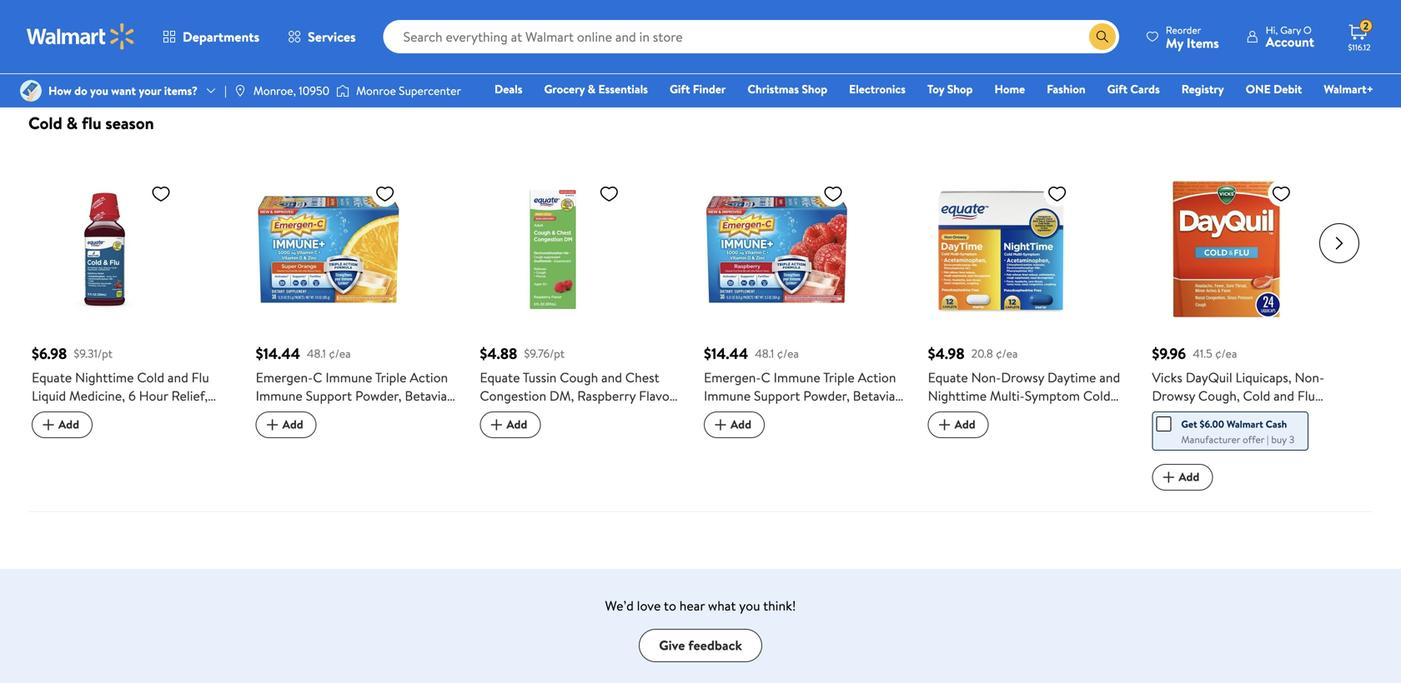 Task type: locate. For each thing, give the bounding box(es) containing it.
flavor, inside $4.88 $9.76/pt equate tussin cough and chest congestion dm, raspberry flavor, 8 fl oz
[[639, 387, 677, 405]]

Search search field
[[383, 20, 1119, 53]]

1 48.1 from the left
[[307, 346, 326, 362]]

1 horizontal spatial raspberry
[[782, 442, 841, 460]]

0 horizontal spatial d
[[304, 424, 313, 442]]

1 horizontal spatial 1000mg
[[728, 405, 775, 424]]

add button for equate nighttime cold and flu liquid medicine, 6 hour relief, cherry flavor, 12 fl oz
[[32, 412, 93, 439]]

1 horizontal spatial flavor,
[[639, 387, 677, 405]]

1 c, from the left
[[378, 405, 391, 424]]

emergen- inside $14.44 48.1 ¢/ea emergen-c immune  triple action immune support powder, betavia (r), 1000mg vitamin c, b vitamins, vitamin d and antioxidants, raspberry – 30 count
[[704, 368, 761, 387]]

and inside $4.88 $9.76/pt equate tussin cough and chest congestion dm, raspberry flavor, 8 fl oz
[[601, 368, 622, 387]]

1 horizontal spatial shop
[[947, 81, 973, 97]]

1 horizontal spatial emergen-
[[704, 368, 761, 387]]

¢/ea for emergen-c immune  triple action immune support powder, betavia (r), 1000mg vitamin c, bvitamins, vitamin d and antioxidants, super orange – 30 count
[[329, 346, 351, 362]]

2 48.1 from the left
[[755, 346, 774, 362]]

2 30 from the left
[[855, 442, 870, 460]]

2 gift from the left
[[1107, 81, 1128, 97]]

30 inside $14.44 48.1 ¢/ea emergen-c immune  triple action immune support powder, betavia (r), 1000mg vitamin c, b vitamins, vitamin d and antioxidants, raspberry – 30 count
[[855, 442, 870, 460]]

action inside $14.44 48.1 ¢/ea emergen-c immune  triple action immune support powder, betavia (r), 1000mg vitamin c, b vitamins, vitamin d and antioxidants, raspberry – 30 count
[[858, 368, 896, 387]]

 image
[[20, 80, 42, 102], [336, 83, 350, 99]]

and left chest at the bottom left
[[601, 368, 622, 387]]

and right daytime
[[1100, 368, 1120, 387]]

0 horizontal spatial equate
[[32, 368, 72, 387]]

(r), inside $14.44 48.1 ¢/ea emergen-c immune  triple action immune support powder, betavia (r), 1000mg vitamin c, b vitamins, vitamin d and antioxidants, raspberry – 30 count
[[704, 405, 725, 424]]

¢/ea inside $4.98 20.8 ¢/ea equate non-drowsy daytime and nighttime multi-symptom cold caplets, 24 count
[[996, 346, 1018, 362]]

raspberry right vitamins,
[[782, 442, 841, 460]]

christmas
[[748, 81, 799, 97]]

& left flu
[[66, 111, 78, 135]]

48.1 for emergen-c immune  triple action immune support powder, betavia (r), 1000mg vitamin c, b vitamins, vitamin d and antioxidants, raspberry – 30 count
[[755, 346, 774, 362]]

1 (r), from the left
[[256, 405, 277, 424]]

& right the grocery
[[588, 81, 596, 97]]

toy
[[928, 81, 944, 97]]

0 horizontal spatial drowsy
[[1001, 368, 1044, 387]]

medicine,
[[69, 387, 125, 405], [1294, 405, 1350, 424]]

gift cards
[[1107, 81, 1160, 97]]

emergen-c immune  triple action immune support powder, betavia (r), 1000mg vitamin c, bvitamins, vitamin d and antioxidants, super orange – 30 count image
[[256, 177, 402, 323]]

add for equate nighttime cold and flu liquid medicine, 6 hour relief, cherry flavor, 12 fl oz
[[58, 417, 79, 433]]

1 betavia from the left
[[405, 387, 447, 405]]

0 horizontal spatial oz
[[142, 405, 155, 424]]

2 non- from the left
[[1295, 368, 1325, 387]]

cherry
[[32, 405, 72, 424]]

c inside $14.44 48.1 ¢/ea emergen-c immune  triple action immune support powder, betavia (r), 1000mg vitamin c, bvitamins, vitamin d and antioxidants, super orange – 30 count
[[313, 368, 322, 387]]

–
[[303, 442, 310, 460], [844, 442, 851, 460]]

nighttime inside $6.98 $9.31/pt equate nighttime cold and flu liquid medicine, 6 hour relief, cherry flavor, 12 fl oz
[[75, 368, 134, 387]]

1 horizontal spatial &
[[588, 81, 596, 97]]

2 – from the left
[[844, 442, 851, 460]]

1 horizontal spatial gift
[[1107, 81, 1128, 97]]

30 inside $14.44 48.1 ¢/ea emergen-c immune  triple action immune support powder, betavia (r), 1000mg vitamin c, bvitamins, vitamin d and antioxidants, super orange – 30 count
[[313, 442, 328, 460]]

flavor,
[[639, 387, 677, 405], [75, 405, 113, 424]]

$14.44 for emergen-c immune  triple action immune support powder, betavia (r), 1000mg vitamin c, b vitamins, vitamin d and antioxidants, raspberry – 30 count
[[704, 343, 748, 364]]

cold inside $4.98 20.8 ¢/ea equate non-drowsy daytime and nighttime multi-symptom cold caplets, 24 count
[[1083, 387, 1111, 405]]

0 vertical spatial raspberry
[[577, 387, 636, 405]]

gift finder link
[[662, 80, 733, 98]]

d
[[304, 424, 313, 442], [808, 424, 818, 442]]

medicine, left 6
[[69, 387, 125, 405]]

– inside $14.44 48.1 ¢/ea emergen-c immune  triple action immune support powder, betavia (r), 1000mg vitamin c, b vitamins, vitamin d and antioxidants, raspberry – 30 count
[[844, 442, 851, 460]]

betavia right b
[[853, 387, 895, 405]]

betavia inside $14.44 48.1 ¢/ea emergen-c immune  triple action immune support powder, betavia (r), 1000mg vitamin c, bvitamins, vitamin d and antioxidants, super orange – 30 count
[[405, 387, 447, 405]]

1 horizontal spatial powder,
[[803, 387, 850, 405]]

flu
[[192, 368, 209, 387], [1298, 387, 1315, 405]]

2 (r), from the left
[[704, 405, 725, 424]]

shop
[[802, 81, 828, 97], [947, 81, 973, 97]]

relief, inside $6.98 $9.31/pt equate nighttime cold and flu liquid medicine, 6 hour relief, cherry flavor, 12 fl oz
[[171, 387, 208, 405]]

1 vertical spatial &
[[66, 111, 78, 135]]

1 ¢/ea from the left
[[329, 346, 351, 362]]

1 horizontal spatial add to cart image
[[711, 415, 731, 435]]

support inside $14.44 48.1 ¢/ea emergen-c immune  triple action immune support powder, betavia (r), 1000mg vitamin c, bvitamins, vitamin d and antioxidants, super orange – 30 count
[[306, 387, 352, 405]]

services button
[[274, 17, 370, 57]]

1 horizontal spatial 48.1
[[755, 346, 774, 362]]

0 horizontal spatial &
[[66, 111, 78, 135]]

d inside $14.44 48.1 ¢/ea emergen-c immune  triple action immune support powder, betavia (r), 1000mg vitamin c, bvitamins, vitamin d and antioxidants, super orange – 30 count
[[304, 424, 313, 442]]

2 powder, from the left
[[803, 387, 850, 405]]

2 betavia from the left
[[853, 387, 895, 405]]

add for equate tussin cough and chest congestion dm, raspberry flavor, 8 fl oz
[[507, 417, 527, 433]]

add to cart image for $6.98
[[38, 415, 58, 435]]

0 horizontal spatial you
[[90, 83, 108, 99]]

0 vertical spatial &
[[588, 81, 596, 97]]

emergen-c immune  triple action immune support powder, betavia (r), 1000mg vitamin c, b vitamins, vitamin d and antioxidants, raspberry – 30 count image
[[704, 177, 850, 323]]

48.1 for emergen-c immune  triple action immune support powder, betavia (r), 1000mg vitamin c, bvitamins, vitamin d and antioxidants, super orange – 30 count
[[307, 346, 326, 362]]

0 horizontal spatial medicine,
[[69, 387, 125, 405]]

relief,
[[171, 387, 208, 405], [1152, 405, 1189, 424]]

1 horizontal spatial 30
[[855, 442, 870, 460]]

1 action from the left
[[410, 368, 448, 387]]

support inside $14.44 48.1 ¢/ea emergen-c immune  triple action immune support powder, betavia (r), 1000mg vitamin c, b vitamins, vitamin d and antioxidants, raspberry – 30 count
[[754, 387, 800, 405]]

4 ¢/ea from the left
[[1215, 346, 1237, 362]]

fl right the 12
[[131, 405, 139, 424]]

flu
[[82, 111, 101, 135]]

1 powder, from the left
[[355, 387, 402, 405]]

nighttime down $4.98
[[928, 387, 987, 405]]

0 horizontal spatial 30
[[313, 442, 328, 460]]

gift for gift cards
[[1107, 81, 1128, 97]]

– down b
[[844, 442, 851, 460]]

non-
[[971, 368, 1001, 387], [1295, 368, 1325, 387]]

add to favorites list, equate non-drowsy daytime and nighttime multi-symptom cold caplets, 24 count image
[[1047, 183, 1067, 204]]

(r), for vitamins,
[[704, 405, 725, 424]]

c, left b
[[826, 405, 839, 424]]

powder, for bvitamins,
[[355, 387, 402, 405]]

cold right 6
[[137, 368, 164, 387]]

$116.12
[[1348, 42, 1371, 53]]

finder
[[693, 81, 726, 97]]

3 add to cart image from the left
[[935, 415, 955, 435]]

cash
[[1266, 417, 1287, 431]]

 image for how do you want your items?
[[20, 80, 42, 102]]

shop right christmas
[[802, 81, 828, 97]]

 image left how
[[20, 80, 42, 102]]

triple inside $14.44 48.1 ¢/ea emergen-c immune  triple action immune support powder, betavia (r), 1000mg vitamin c, b vitamins, vitamin d and antioxidants, raspberry – 30 count
[[823, 368, 855, 387]]

1 horizontal spatial support
[[754, 387, 800, 405]]

12
[[117, 405, 128, 424]]

1 horizontal spatial oz
[[502, 405, 515, 424]]

0 horizontal spatial count
[[332, 442, 368, 460]]

gift finder
[[670, 81, 726, 97]]

c, left bvitamins,
[[378, 405, 391, 424]]

one debit link
[[1238, 80, 1310, 98]]

get $6.00 walmart cash walmart plus, element
[[1156, 416, 1287, 433]]

registry link
[[1174, 80, 1232, 98]]

flu right "counter"
[[1298, 387, 1315, 405]]

and inside $14.44 48.1 ¢/ea emergen-c immune  triple action immune support powder, betavia (r), 1000mg vitamin c, bvitamins, vitamin d and antioxidants, super orange – 30 count
[[317, 424, 337, 442]]

2 ¢/ea from the left
[[777, 346, 799, 362]]

1 $14.44 from the left
[[256, 343, 300, 364]]

give feedback
[[659, 637, 742, 655]]

1 horizontal spatial fl
[[490, 405, 499, 424]]

1 horizontal spatial $14.44
[[704, 343, 748, 364]]

nighttime down $9.31/pt at the bottom of page
[[75, 368, 134, 387]]

oz right 8
[[502, 405, 515, 424]]

drowsy up get $6.00 walmart cash checkbox
[[1152, 387, 1195, 405]]

1 add to cart image from the left
[[487, 415, 507, 435]]

– inside $14.44 48.1 ¢/ea emergen-c immune  triple action immune support powder, betavia (r), 1000mg vitamin c, bvitamins, vitamin d and antioxidants, super orange – 30 count
[[303, 442, 310, 460]]

| left 'buy'
[[1267, 433, 1269, 447]]

raspberry right dm, at left bottom
[[577, 387, 636, 405]]

add to cart image down ct
[[1159, 468, 1179, 488]]

$9.31/pt
[[74, 346, 113, 362]]

0 horizontal spatial 24
[[978, 405, 993, 424]]

count inside $14.44 48.1 ¢/ea emergen-c immune  triple action immune support powder, betavia (r), 1000mg vitamin c, b vitamins, vitamin d and antioxidants, raspberry – 30 count
[[704, 460, 740, 479]]

flu inside $9.96 41.5 ¢/ea vicks dayquil liquicaps, non- drowsy cough, cold and flu relief, over-the-counter medicine, 24 ct
[[1298, 387, 1315, 405]]

triple up b
[[823, 368, 855, 387]]

emergen- up vitamins,
[[704, 368, 761, 387]]

30
[[313, 442, 328, 460], [855, 442, 870, 460]]

and right 6
[[168, 368, 188, 387]]

add to cart image
[[487, 415, 507, 435], [711, 415, 731, 435], [935, 415, 955, 435]]

raspberry
[[577, 387, 636, 405], [782, 442, 841, 460]]

triple for b
[[823, 368, 855, 387]]

2 horizontal spatial add to cart image
[[935, 415, 955, 435]]

0 horizontal spatial  image
[[20, 80, 42, 102]]

2 triple from the left
[[823, 368, 855, 387]]

d left b
[[808, 424, 818, 442]]

(r), inside $14.44 48.1 ¢/ea emergen-c immune  triple action immune support powder, betavia (r), 1000mg vitamin c, bvitamins, vitamin d and antioxidants, super orange – 30 count
[[256, 405, 277, 424]]

0 horizontal spatial |
[[224, 83, 227, 99]]

equate inside $6.98 $9.31/pt equate nighttime cold and flu liquid medicine, 6 hour relief, cherry flavor, 12 fl oz
[[32, 368, 72, 387]]

fl inside $4.88 $9.76/pt equate tussin cough and chest congestion dm, raspberry flavor, 8 fl oz
[[490, 405, 499, 424]]

1 emergen- from the left
[[256, 368, 313, 387]]

0 horizontal spatial nighttime
[[75, 368, 134, 387]]

6 product group from the left
[[1152, 143, 1353, 492]]

20.8
[[971, 346, 993, 362]]

2 shop from the left
[[947, 81, 973, 97]]

cold right symptom
[[1083, 387, 1111, 405]]

1 horizontal spatial medicine,
[[1294, 405, 1350, 424]]

| right items?
[[224, 83, 227, 99]]

48.1 inside $14.44 48.1 ¢/ea emergen-c immune  triple action immune support powder, betavia (r), 1000mg vitamin c, b vitamins, vitamin d and antioxidants, raspberry – 30 count
[[755, 346, 774, 362]]

count down vitamins,
[[704, 460, 740, 479]]

cold
[[28, 111, 62, 135], [137, 368, 164, 387], [1083, 387, 1111, 405], [1243, 387, 1271, 405]]

you right do
[[90, 83, 108, 99]]

feedback
[[688, 637, 742, 655]]

2 oz from the left
[[502, 405, 515, 424]]

0 horizontal spatial raspberry
[[577, 387, 636, 405]]

add to favorites list, emergen-c immune  triple action immune support powder, betavia (r), 1000mg vitamin c, bvitamins, vitamin d and antioxidants, super orange – 30 count image
[[375, 183, 395, 204]]

d right orange
[[304, 424, 313, 442]]

0 horizontal spatial c,
[[378, 405, 391, 424]]

24 left ct
[[1152, 424, 1167, 442]]

1 vertical spatial you
[[739, 597, 760, 615]]

cold up walmart
[[1243, 387, 1271, 405]]

add to cart image
[[38, 415, 58, 435], [262, 415, 282, 435], [1159, 468, 1179, 488]]

relief, right hour in the bottom of the page
[[171, 387, 208, 405]]

flavor, right cough
[[639, 387, 677, 405]]

¢/ea inside $14.44 48.1 ¢/ea emergen-c immune  triple action immune support powder, betavia (r), 1000mg vitamin c, b vitamins, vitamin d and antioxidants, raspberry – 30 count
[[777, 346, 799, 362]]

gift left the finder
[[670, 81, 690, 97]]

medicine, inside $6.98 $9.31/pt equate nighttime cold and flu liquid medicine, 6 hour relief, cherry flavor, 12 fl oz
[[69, 387, 125, 405]]

equate down "$4.88"
[[480, 368, 520, 387]]

raspberry inside $4.88 $9.76/pt equate tussin cough and chest congestion dm, raspberry flavor, 8 fl oz
[[577, 387, 636, 405]]

1 horizontal spatial 24
[[1152, 424, 1167, 442]]

manufacturer
[[1181, 433, 1240, 447]]

2 add to cart image from the left
[[711, 415, 731, 435]]

you right what
[[739, 597, 760, 615]]

1 horizontal spatial nighttime
[[928, 387, 987, 405]]

$4.88
[[480, 343, 517, 364]]

fashion link
[[1039, 80, 1093, 98]]

0 horizontal spatial add to cart image
[[38, 415, 58, 435]]

1 fl from the left
[[131, 405, 139, 424]]

3 ¢/ea from the left
[[996, 346, 1018, 362]]

count right orange
[[332, 442, 368, 460]]

add button for emergen-c immune  triple action immune support powder, betavia (r), 1000mg vitamin c, bvitamins, vitamin d and antioxidants, super orange – 30 count
[[256, 412, 317, 439]]

– right orange
[[303, 442, 310, 460]]

1 equate from the left
[[32, 368, 72, 387]]

 image
[[233, 84, 247, 98]]

3 product group from the left
[[480, 143, 681, 492]]

48.1
[[307, 346, 326, 362], [755, 346, 774, 362]]

walmart image
[[27, 23, 135, 50]]

home link
[[987, 80, 1033, 98]]

equate inside $4.88 $9.76/pt equate tussin cough and chest congestion dm, raspberry flavor, 8 fl oz
[[480, 368, 520, 387]]

fl right 8
[[490, 405, 499, 424]]

& for flu
[[66, 111, 78, 135]]

0 horizontal spatial add to cart image
[[487, 415, 507, 435]]

debit
[[1274, 81, 1302, 97]]

2 c from the left
[[761, 368, 771, 387]]

1 gift from the left
[[670, 81, 690, 97]]

deals
[[495, 81, 523, 97]]

24 right caplets,
[[978, 405, 993, 424]]

2 1000mg from the left
[[728, 405, 775, 424]]

1 horizontal spatial add to cart image
[[262, 415, 282, 435]]

count
[[996, 405, 1032, 424], [332, 442, 368, 460], [704, 460, 740, 479]]

my
[[1166, 34, 1184, 52]]

betavia for bvitamins,
[[405, 387, 447, 405]]

fl inside $6.98 $9.31/pt equate nighttime cold and flu liquid medicine, 6 hour relief, cherry flavor, 12 fl oz
[[131, 405, 139, 424]]

– for orange
[[303, 442, 310, 460]]

1 horizontal spatial triple
[[823, 368, 855, 387]]

deals link
[[487, 80, 530, 98]]

0 horizontal spatial antioxidants,
[[341, 424, 416, 442]]

¢/ea for emergen-c immune  triple action immune support powder, betavia (r), 1000mg vitamin c, b vitamins, vitamin d and antioxidants, raspberry – 30 count
[[777, 346, 799, 362]]

0 horizontal spatial betavia
[[405, 387, 447, 405]]

emergen- for emergen-c immune  triple action immune support powder, betavia (r), 1000mg vitamin c, bvitamins, vitamin d and antioxidants, super orange – 30 count
[[256, 368, 313, 387]]

0 horizontal spatial non-
[[971, 368, 1001, 387]]

0 horizontal spatial relief,
[[171, 387, 208, 405]]

gift
[[670, 81, 690, 97], [1107, 81, 1128, 97]]

and left b
[[821, 424, 842, 442]]

add to cart image up orange
[[262, 415, 282, 435]]

c inside $14.44 48.1 ¢/ea emergen-c immune  triple action immune support powder, betavia (r), 1000mg vitamin c, b vitamins, vitamin d and antioxidants, raspberry – 30 count
[[761, 368, 771, 387]]

account
[[1266, 33, 1315, 51]]

5 product group from the left
[[928, 143, 1129, 492]]

electronics
[[849, 81, 906, 97]]

c for d
[[313, 368, 322, 387]]

1 horizontal spatial count
[[704, 460, 740, 479]]

Get $6.00 Walmart Cash checkbox
[[1156, 417, 1171, 432]]

nighttime
[[75, 368, 134, 387], [928, 387, 987, 405]]

add button for emergen-c immune  triple action immune support powder, betavia (r), 1000mg vitamin c, b vitamins, vitamin d and antioxidants, raspberry – 30 count
[[704, 412, 765, 439]]

1 product group from the left
[[32, 143, 232, 492]]

1 non- from the left
[[971, 368, 1001, 387]]

grocery & essentials
[[544, 81, 648, 97]]

0 horizontal spatial support
[[306, 387, 352, 405]]

fl
[[131, 405, 139, 424], [490, 405, 499, 424]]

powder, for b
[[803, 387, 850, 405]]

emergen- inside $14.44 48.1 ¢/ea emergen-c immune  triple action immune support powder, betavia (r), 1000mg vitamin c, bvitamins, vitamin d and antioxidants, super orange – 30 count
[[256, 368, 313, 387]]

0 horizontal spatial 48.1
[[307, 346, 326, 362]]

registry
[[1182, 81, 1224, 97]]

$4.88 $9.76/pt equate tussin cough and chest congestion dm, raspberry flavor, 8 fl oz
[[480, 343, 677, 424]]

medicine, up 3
[[1294, 405, 1350, 424]]

equate
[[32, 368, 72, 387], [480, 368, 520, 387], [928, 368, 968, 387]]

0 horizontal spatial flavor,
[[75, 405, 113, 424]]

2 action from the left
[[858, 368, 896, 387]]

emergen- up orange
[[256, 368, 313, 387]]

1 horizontal spatial c
[[761, 368, 771, 387]]

¢/ea inside $14.44 48.1 ¢/ea emergen-c immune  triple action immune support powder, betavia (r), 1000mg vitamin c, bvitamins, vitamin d and antioxidants, super orange – 30 count
[[329, 346, 351, 362]]

1 horizontal spatial flu
[[1298, 387, 1315, 405]]

action inside $14.44 48.1 ¢/ea emergen-c immune  triple action immune support powder, betavia (r), 1000mg vitamin c, bvitamins, vitamin d and antioxidants, super orange – 30 count
[[410, 368, 448, 387]]

add to cart image for $4.98
[[935, 415, 955, 435]]

support
[[306, 387, 352, 405], [754, 387, 800, 405]]

1 shop from the left
[[802, 81, 828, 97]]

1 support from the left
[[306, 387, 352, 405]]

you
[[90, 83, 108, 99], [739, 597, 760, 615]]

0 horizontal spatial –
[[303, 442, 310, 460]]

0 horizontal spatial action
[[410, 368, 448, 387]]

30 for and
[[855, 442, 870, 460]]

1 30 from the left
[[313, 442, 328, 460]]

and right orange
[[317, 424, 337, 442]]

non- right liquicaps, at the bottom of the page
[[1295, 368, 1325, 387]]

product group
[[32, 143, 232, 492], [256, 143, 457, 492], [480, 143, 681, 492], [704, 143, 905, 492], [928, 143, 1129, 492], [1152, 143, 1353, 492]]

to
[[664, 597, 676, 615]]

0 horizontal spatial gift
[[670, 81, 690, 97]]

b
[[842, 405, 850, 424]]

2 $14.44 from the left
[[704, 343, 748, 364]]

triple
[[375, 368, 407, 387], [823, 368, 855, 387]]

24
[[978, 405, 993, 424], [1152, 424, 1167, 442]]

1 horizontal spatial betavia
[[853, 387, 895, 405]]

c,
[[378, 405, 391, 424], [826, 405, 839, 424]]

2 equate from the left
[[480, 368, 520, 387]]

count inside $14.44 48.1 ¢/ea emergen-c immune  triple action immune support powder, betavia (r), 1000mg vitamin c, bvitamins, vitamin d and antioxidants, super orange – 30 count
[[332, 442, 368, 460]]

and inside $14.44 48.1 ¢/ea emergen-c immune  triple action immune support powder, betavia (r), 1000mg vitamin c, b vitamins, vitamin d and antioxidants, raspberry – 30 count
[[821, 424, 842, 442]]

0 horizontal spatial fl
[[131, 405, 139, 424]]

flavor, left the 12
[[75, 405, 113, 424]]

powder, inside $14.44 48.1 ¢/ea emergen-c immune  triple action immune support powder, betavia (r), 1000mg vitamin c, b vitamins, vitamin d and antioxidants, raspberry – 30 count
[[803, 387, 850, 405]]

$14.44 inside $14.44 48.1 ¢/ea emergen-c immune  triple action immune support powder, betavia (r), 1000mg vitamin c, b vitamins, vitamin d and antioxidants, raspberry – 30 count
[[704, 343, 748, 364]]

0 horizontal spatial powder,
[[355, 387, 402, 405]]

0 horizontal spatial flu
[[192, 368, 209, 387]]

1 horizontal spatial d
[[808, 424, 818, 442]]

gift left cards
[[1107, 81, 1128, 97]]

drowsy left daytime
[[1001, 368, 1044, 387]]

liquid
[[32, 387, 66, 405]]

1 horizontal spatial action
[[858, 368, 896, 387]]

count for emergen-c immune  triple action immune support powder, betavia (r), 1000mg vitamin c, b vitamins, vitamin d and antioxidants, raspberry – 30 count
[[704, 460, 740, 479]]

1000mg inside $14.44 48.1 ¢/ea emergen-c immune  triple action immune support powder, betavia (r), 1000mg vitamin c, bvitamins, vitamin d and antioxidants, super orange – 30 count
[[280, 405, 327, 424]]

triple up bvitamins,
[[375, 368, 407, 387]]

product group containing $6.98
[[32, 143, 232, 492]]

add button
[[32, 412, 93, 439], [256, 412, 317, 439], [480, 412, 541, 439], [704, 412, 765, 439], [928, 412, 989, 439], [1152, 464, 1213, 491]]

add to cart image down 'liquid'
[[38, 415, 58, 435]]

3 equate from the left
[[928, 368, 968, 387]]

2 emergen- from the left
[[704, 368, 761, 387]]

6
[[128, 387, 136, 405]]

0 horizontal spatial emergen-
[[256, 368, 313, 387]]

betavia up super
[[405, 387, 447, 405]]

powder, inside $14.44 48.1 ¢/ea emergen-c immune  triple action immune support powder, betavia (r), 1000mg vitamin c, bvitamins, vitamin d and antioxidants, super orange – 30 count
[[355, 387, 402, 405]]

1 horizontal spatial you
[[739, 597, 760, 615]]

 image right 10950
[[336, 83, 350, 99]]

0 horizontal spatial 1000mg
[[280, 405, 327, 424]]

non- down 20.8
[[971, 368, 1001, 387]]

2 fl from the left
[[490, 405, 499, 424]]

shop right toy
[[947, 81, 973, 97]]

cold down how
[[28, 111, 62, 135]]

48.1 inside $14.44 48.1 ¢/ea emergen-c immune  triple action immune support powder, betavia (r), 1000mg vitamin c, bvitamins, vitamin d and antioxidants, super orange – 30 count
[[307, 346, 326, 362]]

emergen-
[[256, 368, 313, 387], [704, 368, 761, 387]]

reorder
[[1166, 23, 1201, 37]]

1 – from the left
[[303, 442, 310, 460]]

gift cards link
[[1100, 80, 1167, 98]]

product group containing $9.96
[[1152, 143, 1353, 492]]

and up cash
[[1274, 387, 1295, 405]]

betavia inside $14.44 48.1 ¢/ea emergen-c immune  triple action immune support powder, betavia (r), 1000mg vitamin c, b vitamins, vitamin d and antioxidants, raspberry – 30 count
[[853, 387, 895, 405]]

2 horizontal spatial count
[[996, 405, 1032, 424]]

add for emergen-c immune  triple action immune support powder, betavia (r), 1000mg vitamin c, bvitamins, vitamin d and antioxidants, super orange – 30 count
[[282, 417, 303, 433]]

1 horizontal spatial –
[[844, 442, 851, 460]]

$6.98
[[32, 343, 67, 364]]

1 1000mg from the left
[[280, 405, 327, 424]]

1 horizontal spatial non-
[[1295, 368, 1325, 387]]

1 horizontal spatial  image
[[336, 83, 350, 99]]

1 d from the left
[[304, 424, 313, 442]]

equate down $4.98
[[928, 368, 968, 387]]

relief, left over-
[[1152, 405, 1189, 424]]

triple inside $14.44 48.1 ¢/ea emergen-c immune  triple action immune support powder, betavia (r), 1000mg vitamin c, bvitamins, vitamin d and antioxidants, super orange – 30 count
[[375, 368, 407, 387]]

1 horizontal spatial equate
[[480, 368, 520, 387]]

flu right hour in the bottom of the page
[[192, 368, 209, 387]]

1 vertical spatial raspberry
[[782, 442, 841, 460]]

action for emergen-c immune  triple action immune support powder, betavia (r), 1000mg vitamin c, bvitamins, vitamin d and antioxidants, super orange – 30 count
[[410, 368, 448, 387]]

get
[[1181, 417, 1197, 431]]

$14.44
[[256, 343, 300, 364], [704, 343, 748, 364]]

1 horizontal spatial antioxidants,
[[704, 442, 779, 460]]

1 horizontal spatial |
[[1267, 433, 1269, 447]]

0 horizontal spatial (r),
[[256, 405, 277, 424]]

drowsy
[[1001, 368, 1044, 387], [1152, 387, 1195, 405]]

1 oz from the left
[[142, 405, 155, 424]]

0 horizontal spatial c
[[313, 368, 322, 387]]

do
[[74, 83, 87, 99]]

1 horizontal spatial drowsy
[[1152, 387, 1195, 405]]

0 horizontal spatial triple
[[375, 368, 407, 387]]

$14.44 inside $14.44 48.1 ¢/ea emergen-c immune  triple action immune support powder, betavia (r), 1000mg vitamin c, bvitamins, vitamin d and antioxidants, super orange – 30 count
[[256, 343, 300, 364]]

oz inside $6.98 $9.31/pt equate nighttime cold and flu liquid medicine, 6 hour relief, cherry flavor, 12 fl oz
[[142, 405, 155, 424]]

equate down $6.98
[[32, 368, 72, 387]]

0 horizontal spatial shop
[[802, 81, 828, 97]]

antioxidants, inside $14.44 48.1 ¢/ea emergen-c immune  triple action immune support powder, betavia (r), 1000mg vitamin c, b vitamins, vitamin d and antioxidants, raspberry – 30 count
[[704, 442, 779, 460]]

1 triple from the left
[[375, 368, 407, 387]]

1 horizontal spatial (r),
[[704, 405, 725, 424]]

2 horizontal spatial equate
[[928, 368, 968, 387]]

$4.98 20.8 ¢/ea equate non-drowsy daytime and nighttime multi-symptom cold caplets, 24 count
[[928, 343, 1120, 424]]

c, inside $14.44 48.1 ¢/ea emergen-c immune  triple action immune support powder, betavia (r), 1000mg vitamin c, b vitamins, vitamin d and antioxidants, raspberry – 30 count
[[826, 405, 839, 424]]

1 c from the left
[[313, 368, 322, 387]]

monroe
[[356, 83, 396, 99]]

monroe supercenter
[[356, 83, 461, 99]]

antioxidants, inside $14.44 48.1 ¢/ea emergen-c immune  triple action immune support powder, betavia (r), 1000mg vitamin c, bvitamins, vitamin d and antioxidants, super orange – 30 count
[[341, 424, 416, 442]]

add for equate non-drowsy daytime and nighttime multi-symptom cold caplets, 24 count
[[955, 417, 976, 433]]

2 c, from the left
[[826, 405, 839, 424]]

0 horizontal spatial $14.44
[[256, 343, 300, 364]]

add to cart image for $4.88
[[487, 415, 507, 435]]

1000mg inside $14.44 48.1 ¢/ea emergen-c immune  triple action immune support powder, betavia (r), 1000mg vitamin c, b vitamins, vitamin d and antioxidants, raspberry – 30 count
[[728, 405, 775, 424]]

immune
[[326, 368, 372, 387], [774, 368, 821, 387], [256, 387, 303, 405], [704, 387, 751, 405]]

action for emergen-c immune  triple action immune support powder, betavia (r), 1000mg vitamin c, b vitamins, vitamin d and antioxidants, raspberry – 30 count
[[858, 368, 896, 387]]

|
[[224, 83, 227, 99], [1267, 433, 1269, 447]]

1000mg for vitamins,
[[728, 405, 775, 424]]

2 d from the left
[[808, 424, 818, 442]]

1 vertical spatial |
[[1267, 433, 1269, 447]]

2 support from the left
[[754, 387, 800, 405]]

1 horizontal spatial relief,
[[1152, 405, 1189, 424]]

1 horizontal spatial c,
[[826, 405, 839, 424]]

orange
[[256, 442, 300, 460]]

c, inside $14.44 48.1 ¢/ea emergen-c immune  triple action immune support powder, betavia (r), 1000mg vitamin c, bvitamins, vitamin d and antioxidants, super orange – 30 count
[[378, 405, 391, 424]]

count right caplets,
[[996, 405, 1032, 424]]

oz right 6
[[142, 405, 155, 424]]



Task type: vqa. For each thing, say whether or not it's contained in the screenshot.


Task type: describe. For each thing, give the bounding box(es) containing it.
offer
[[1243, 433, 1265, 447]]

hi, gary o account
[[1266, 23, 1315, 51]]

want
[[111, 83, 136, 99]]

cough,
[[1199, 387, 1240, 405]]

d inside $14.44 48.1 ¢/ea emergen-c immune  triple action immune support powder, betavia (r), 1000mg vitamin c, b vitamins, vitamin d and antioxidants, raspberry – 30 count
[[808, 424, 818, 442]]

c, for bvitamins,
[[378, 405, 391, 424]]

and inside $4.98 20.8 ¢/ea equate non-drowsy daytime and nighttime multi-symptom cold caplets, 24 count
[[1100, 368, 1120, 387]]

medicine, inside $9.96 41.5 ¢/ea vicks dayquil liquicaps, non- drowsy cough, cold and flu relief, over-the-counter medicine, 24 ct
[[1294, 405, 1350, 424]]

Walmart Site-Wide search field
[[383, 20, 1119, 53]]

10950
[[299, 83, 330, 99]]

drowsy inside $9.96 41.5 ¢/ea vicks dayquil liquicaps, non- drowsy cough, cold and flu relief, over-the-counter medicine, 24 ct
[[1152, 387, 1195, 405]]

betavia for b
[[853, 387, 895, 405]]

christmas shop
[[748, 81, 828, 97]]

add to favorites list, equate tussin cough and chest congestion dm, raspberry flavor, 8 fl oz image
[[599, 183, 619, 204]]

flavor, inside $6.98 $9.31/pt equate nighttime cold and flu liquid medicine, 6 hour relief, cherry flavor, 12 fl oz
[[75, 405, 113, 424]]

supercenter
[[399, 83, 461, 99]]

walmart+
[[1324, 81, 1374, 97]]

daytime
[[1048, 368, 1096, 387]]

equate non-drowsy daytime and nighttime multi-symptom cold caplets, 24 count image
[[928, 177, 1074, 323]]

tussin
[[523, 368, 557, 387]]

how do you want your items?
[[48, 83, 198, 99]]

$6.98 $9.31/pt equate nighttime cold and flu liquid medicine, 6 hour relief, cherry flavor, 12 fl oz
[[32, 343, 209, 424]]

add to favorites list, vicks dayquil liquicaps, non-drowsy cough, cold and flu relief, over-the-counter medicine, 24 ct image
[[1271, 183, 1291, 204]]

home
[[995, 81, 1025, 97]]

(r), for vitamin
[[256, 405, 277, 424]]

gary
[[1280, 23, 1301, 37]]

give feedback button
[[639, 630, 762, 663]]

flu inside $6.98 $9.31/pt equate nighttime cold and flu liquid medicine, 6 hour relief, cherry flavor, 12 fl oz
[[192, 368, 209, 387]]

one debit
[[1246, 81, 1302, 97]]

$9.76/pt
[[524, 346, 565, 362]]

vicks
[[1152, 368, 1183, 387]]

one
[[1246, 81, 1271, 97]]

shop for toy shop
[[947, 81, 973, 97]]

add button for equate non-drowsy daytime and nighttime multi-symptom cold caplets, 24 count
[[928, 412, 989, 439]]

non- inside $9.96 41.5 ¢/ea vicks dayquil liquicaps, non- drowsy cough, cold and flu relief, over-the-counter medicine, 24 ct
[[1295, 368, 1325, 387]]

add to cart image for $14.44
[[262, 415, 282, 435]]

fashion
[[1047, 81, 1086, 97]]

walmart+ link
[[1316, 80, 1381, 98]]

what
[[708, 597, 736, 615]]

think!
[[763, 597, 796, 615]]

c for vitamin
[[761, 368, 771, 387]]

nighttime inside $4.98 20.8 ¢/ea equate non-drowsy daytime and nighttime multi-symptom cold caplets, 24 count
[[928, 387, 987, 405]]

2 horizontal spatial add to cart image
[[1159, 468, 1179, 488]]

next slide for cold & flu season list image
[[1320, 223, 1360, 263]]

2 product group from the left
[[256, 143, 457, 492]]

add for emergen-c immune  triple action immune support powder, betavia (r), 1000mg vitamin c, b vitamins, vitamin d and antioxidants, raspberry – 30 count
[[731, 417, 752, 433]]

vitamins,
[[704, 424, 757, 442]]

and inside $6.98 $9.31/pt equate nighttime cold and flu liquid medicine, 6 hour relief, cherry flavor, 12 fl oz
[[168, 368, 188, 387]]

add to favorites list, emergen-c immune  triple action immune support powder, betavia (r), 1000mg vitamin c, b vitamins, vitamin d and antioxidants, raspberry – 30 count image
[[823, 183, 843, 204]]

vicks dayquil liquicaps, non-drowsy cough, cold and flu relief, over-the-counter medicine, 24 ct image
[[1152, 177, 1298, 323]]

symptom
[[1025, 387, 1080, 405]]

 image for monroe supercenter
[[336, 83, 350, 99]]

$14.44 for emergen-c immune  triple action immune support powder, betavia (r), 1000mg vitamin c, bvitamins, vitamin d and antioxidants, super orange – 30 count
[[256, 343, 300, 364]]

congestion
[[480, 387, 546, 405]]

add to cart image for $14.44
[[711, 415, 731, 435]]

services
[[308, 28, 356, 46]]

give
[[659, 637, 685, 655]]

support for vitamin
[[754, 387, 800, 405]]

$14.44 48.1 ¢/ea emergen-c immune  triple action immune support powder, betavia (r), 1000mg vitamin c, b vitamins, vitamin d and antioxidants, raspberry – 30 count
[[704, 343, 896, 479]]

3
[[1289, 433, 1295, 447]]

ct
[[1170, 424, 1185, 442]]

super
[[419, 424, 452, 442]]

counter
[[1246, 405, 1291, 424]]

24 inside $4.98 20.8 ¢/ea equate non-drowsy daytime and nighttime multi-symptom cold caplets, 24 count
[[978, 405, 993, 424]]

equate nighttime cold and flu liquid medicine, 6 hour relief, cherry flavor, 12 fl oz image
[[32, 177, 178, 323]]

dm,
[[550, 387, 574, 405]]

24 inside $9.96 41.5 ¢/ea vicks dayquil liquicaps, non- drowsy cough, cold and flu relief, over-the-counter medicine, 24 ct
[[1152, 424, 1167, 442]]

hour
[[139, 387, 168, 405]]

cold & flu season
[[28, 111, 154, 135]]

we'd
[[605, 597, 634, 615]]

cold inside $6.98 $9.31/pt equate nighttime cold and flu liquid medicine, 6 hour relief, cherry flavor, 12 fl oz
[[137, 368, 164, 387]]

shop for christmas shop
[[802, 81, 828, 97]]

manufacturer offer |  buy 3
[[1181, 433, 1295, 447]]

hi,
[[1266, 23, 1278, 37]]

toy shop link
[[920, 80, 980, 98]]

– for raspberry
[[844, 442, 851, 460]]

your
[[139, 83, 161, 99]]

add button for equate tussin cough and chest congestion dm, raspberry flavor, 8 fl oz
[[480, 412, 541, 439]]

triple for bvitamins,
[[375, 368, 407, 387]]

we'd love to hear what you think!
[[605, 597, 796, 615]]

oz inside $4.88 $9.76/pt equate tussin cough and chest congestion dm, raspberry flavor, 8 fl oz
[[502, 405, 515, 424]]

0 vertical spatial |
[[224, 83, 227, 99]]

and inside $9.96 41.5 ¢/ea vicks dayquil liquicaps, non- drowsy cough, cold and flu relief, over-the-counter medicine, 24 ct
[[1274, 387, 1295, 405]]

count for emergen-c immune  triple action immune support powder, betavia (r), 1000mg vitamin c, bvitamins, vitamin d and antioxidants, super orange – 30 count
[[332, 442, 368, 460]]

multi-
[[990, 387, 1025, 405]]

season
[[105, 111, 154, 135]]

raspberry inside $14.44 48.1 ¢/ea emergen-c immune  triple action immune support powder, betavia (r), 1000mg vitamin c, b vitamins, vitamin d and antioxidants, raspberry – 30 count
[[782, 442, 841, 460]]

buy
[[1271, 433, 1287, 447]]

product group containing $4.98
[[928, 143, 1129, 492]]

drowsy inside $4.98 20.8 ¢/ea equate non-drowsy daytime and nighttime multi-symptom cold caplets, 24 count
[[1001, 368, 1044, 387]]

0 vertical spatial you
[[90, 83, 108, 99]]

grocery
[[544, 81, 585, 97]]

count inside $4.98 20.8 ¢/ea equate non-drowsy daytime and nighttime multi-symptom cold caplets, 24 count
[[996, 405, 1032, 424]]

relief, inside $9.96 41.5 ¢/ea vicks dayquil liquicaps, non- drowsy cough, cold and flu relief, over-the-counter medicine, 24 ct
[[1152, 405, 1189, 424]]

30 for antioxidants,
[[313, 442, 328, 460]]

caplets,
[[928, 405, 975, 424]]

support for d
[[306, 387, 352, 405]]

4 product group from the left
[[704, 143, 905, 492]]

$4.98
[[928, 343, 965, 364]]

items
[[1187, 34, 1219, 52]]

$6.00
[[1200, 417, 1224, 431]]

christmas shop link
[[740, 80, 835, 98]]

¢/ea inside $9.96 41.5 ¢/ea vicks dayquil liquicaps, non- drowsy cough, cold and flu relief, over-the-counter medicine, 24 ct
[[1215, 346, 1237, 362]]

equate inside $4.98 20.8 ¢/ea equate non-drowsy daytime and nighttime multi-symptom cold caplets, 24 count
[[928, 368, 968, 387]]

gift for gift finder
[[670, 81, 690, 97]]

product group containing $4.88
[[480, 143, 681, 492]]

cold inside $9.96 41.5 ¢/ea vicks dayquil liquicaps, non- drowsy cough, cold and flu relief, over-the-counter medicine, 24 ct
[[1243, 387, 1271, 405]]

1000mg for vitamin
[[280, 405, 327, 424]]

essentials
[[598, 81, 648, 97]]

emergen- for emergen-c immune  triple action immune support powder, betavia (r), 1000mg vitamin c, b vitamins, vitamin d and antioxidants, raspberry – 30 count
[[704, 368, 761, 387]]

electronics link
[[842, 80, 913, 98]]

departments
[[183, 28, 259, 46]]

41.5
[[1193, 346, 1213, 362]]

get $6.00 walmart cash
[[1181, 417, 1287, 431]]

search icon image
[[1096, 30, 1109, 43]]

add to favorites list, equate nighttime cold and flu liquid medicine, 6 hour relief, cherry flavor, 12 fl oz image
[[151, 183, 171, 204]]

grocery & essentials link
[[537, 80, 656, 98]]

monroe,
[[253, 83, 296, 99]]

o
[[1304, 23, 1312, 37]]

non- inside $4.98 20.8 ¢/ea equate non-drowsy daytime and nighttime multi-symptom cold caplets, 24 count
[[971, 368, 1001, 387]]

& for essentials
[[588, 81, 596, 97]]

$9.96
[[1152, 343, 1186, 364]]

dayquil
[[1186, 368, 1233, 387]]

equate for $4.88
[[480, 368, 520, 387]]

equate tussin cough and chest congestion dm, raspberry flavor, 8 fl oz image
[[480, 177, 626, 323]]

liquicaps,
[[1236, 368, 1292, 387]]

¢/ea for equate non-drowsy daytime and nighttime multi-symptom cold caplets, 24 count
[[996, 346, 1018, 362]]

$14.44 48.1 ¢/ea emergen-c immune  triple action immune support powder, betavia (r), 1000mg vitamin c, bvitamins, vitamin d and antioxidants, super orange – 30 count
[[256, 343, 455, 460]]

toy shop
[[928, 81, 973, 97]]

bvitamins,
[[394, 405, 455, 424]]

$9.96 41.5 ¢/ea vicks dayquil liquicaps, non- drowsy cough, cold and flu relief, over-the-counter medicine, 24 ct
[[1152, 343, 1350, 442]]

departments button
[[148, 17, 274, 57]]

walmart
[[1227, 417, 1263, 431]]

cough
[[560, 368, 598, 387]]

love
[[637, 597, 661, 615]]

2
[[1364, 19, 1369, 33]]

c, for b
[[826, 405, 839, 424]]

monroe, 10950
[[253, 83, 330, 99]]

equate for $6.98
[[32, 368, 72, 387]]

cards
[[1131, 81, 1160, 97]]



